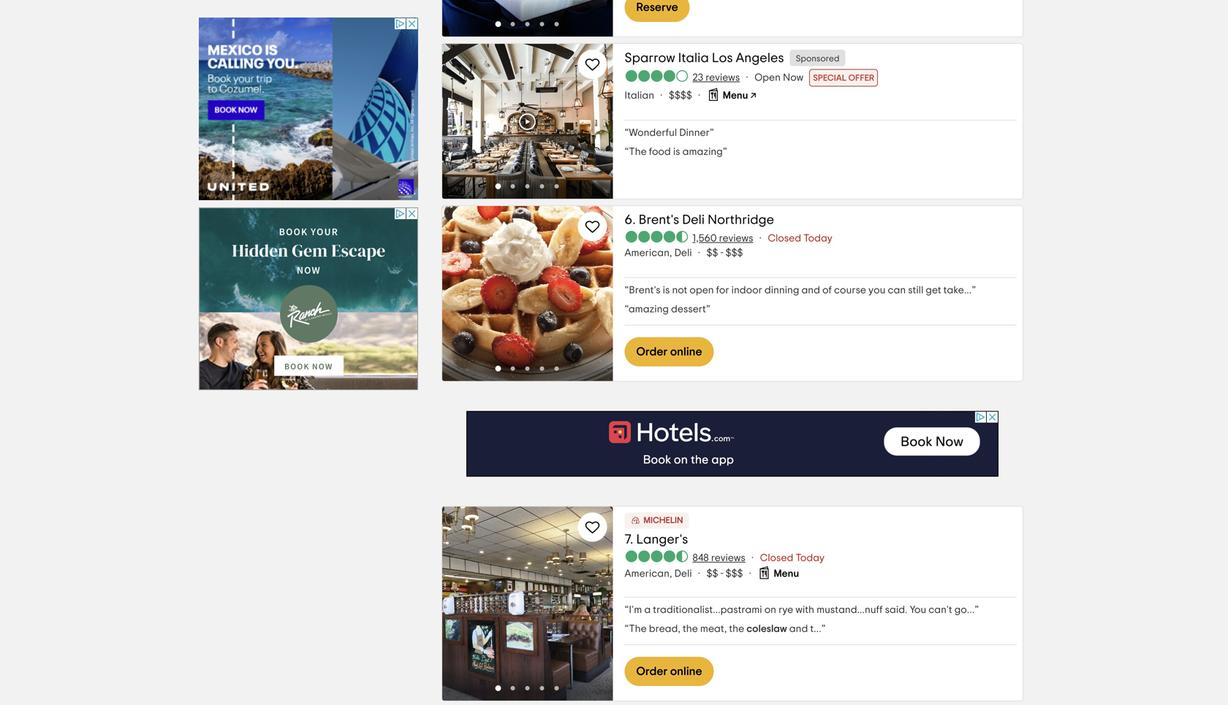 Task type: vqa. For each thing, say whether or not it's contained in the screenshot.
food
yes



Task type: locate. For each thing, give the bounding box(es) containing it.
the left food
[[629, 147, 647, 157]]

1 order online from the top
[[636, 346, 702, 358]]

take...
[[944, 285, 972, 296]]

american, deli
[[625, 248, 692, 258], [625, 569, 692, 579]]

the down i'm
[[629, 624, 647, 635]]

2 - from the top
[[720, 569, 723, 579]]

0 vertical spatial -
[[720, 248, 723, 258]]

american,
[[625, 248, 672, 258], [625, 569, 672, 579]]

1 vertical spatial $$
[[707, 569, 718, 579]]

1 vertical spatial deli
[[674, 248, 692, 258]]

0 vertical spatial 4.5 of 5 bubbles image
[[625, 231, 689, 243]]

amazing down "dinner"
[[682, 147, 723, 157]]

1 order online button from the top
[[625, 337, 714, 367]]

online down dessert
[[670, 346, 702, 358]]

4.5 of 5 bubbles image down 6
[[625, 231, 689, 243]]

order down amazing dessert
[[636, 346, 668, 358]]

closed today for langer's
[[760, 553, 825, 564]]

$$$ down 1,560 reviews
[[726, 248, 743, 258]]

order online down bread,
[[636, 666, 702, 678]]

1 $$$ from the top
[[726, 248, 743, 258]]

bread,
[[649, 624, 681, 635]]

-
[[720, 248, 723, 258], [720, 569, 723, 579]]

order online for amazing dessert
[[636, 346, 702, 358]]

the food is amazing
[[629, 147, 723, 157]]

the bread, the meat, the coleslaw and t...
[[629, 624, 821, 635]]

today up the of
[[804, 234, 833, 244]]

1 4.5 of 5 bubbles image from the top
[[625, 231, 689, 243]]

order online link down bread,
[[625, 657, 714, 686]]

0 vertical spatial menu
[[723, 91, 748, 101]]

0 horizontal spatial is
[[663, 285, 670, 296]]

6
[[625, 213, 632, 227]]

the inside the food is amazing link
[[629, 147, 647, 157]]

1 vertical spatial the
[[629, 624, 647, 635]]

- down 1,560 reviews
[[720, 248, 723, 258]]

4.5 of 5 bubbles image down 7 . langer's
[[625, 551, 689, 563]]

$$ - $$$ down 848 reviews
[[707, 569, 743, 579]]

reviews down 'los'
[[706, 73, 740, 83]]

reviews for langer's
[[711, 553, 745, 564]]

today
[[804, 234, 833, 244], [796, 553, 825, 564]]

order online
[[636, 346, 702, 358], [636, 666, 702, 678]]

2 american, deli from the top
[[625, 569, 692, 579]]

1 - from the top
[[720, 248, 723, 258]]

2 american, from the top
[[625, 569, 672, 579]]

reviews down the northridge
[[719, 234, 753, 244]]

2 vertical spatial deli
[[674, 569, 692, 579]]

reserve
[[636, 1, 678, 13]]

.
[[632, 213, 636, 227], [630, 533, 633, 546]]

american, deli up not
[[625, 248, 692, 258]]

4.5 of 5 bubbles image for brent's
[[625, 231, 689, 243]]

1 vertical spatial reviews
[[719, 234, 753, 244]]

i'm a traditionalist...pastrami on rye with mustand...nuff said. you can't go...
[[629, 605, 975, 616]]

closed today
[[768, 234, 833, 244], [760, 553, 825, 564]]

7
[[625, 533, 630, 546]]

1 vertical spatial save to a trip image
[[584, 218, 601, 235]]

langer's
[[636, 533, 688, 546]]

1 vertical spatial order online button
[[625, 657, 714, 686]]

2 the from the left
[[729, 624, 744, 635]]

open
[[690, 285, 714, 296]]

order online button down the amazing dessert link
[[625, 337, 714, 367]]

. for 7
[[630, 533, 633, 546]]

0 vertical spatial $$$
[[726, 248, 743, 258]]

course
[[834, 285, 866, 296]]

3 save to a trip image from the top
[[584, 519, 601, 536]]

still
[[908, 285, 924, 296]]

order online link
[[625, 337, 714, 367], [625, 657, 714, 686]]

$$$$
[[669, 91, 692, 101]]

0 horizontal spatial the
[[683, 624, 698, 635]]

is right food
[[673, 147, 680, 157]]

can't
[[929, 605, 952, 616]]

closed
[[768, 234, 801, 244], [760, 553, 793, 564]]

is
[[673, 147, 680, 157], [663, 285, 670, 296]]

brent's is not open for indoor dinning and of course you can still get take...
[[629, 285, 972, 296]]

0 horizontal spatial amazing
[[629, 304, 669, 315]]

1 american, deli from the top
[[625, 248, 692, 258]]

with
[[796, 605, 814, 616]]

and
[[802, 285, 820, 296], [789, 624, 808, 635]]

0 vertical spatial order online button
[[625, 337, 714, 367]]

$$ down 848 reviews
[[707, 569, 718, 579]]

special
[[813, 74, 847, 83]]

can
[[888, 285, 906, 296]]

t...
[[810, 624, 821, 635]]

i'm a traditionalist...pastrami on rye with mustand...nuff said. you can't go... link
[[625, 604, 979, 617]]

closed today up rye
[[760, 553, 825, 564]]

1 horizontal spatial menu
[[774, 569, 799, 579]]

0 vertical spatial closed today
[[768, 234, 833, 244]]

reviews right the 848
[[711, 553, 745, 564]]

brent's up amazing dessert
[[629, 285, 661, 296]]

said.
[[885, 605, 908, 616]]

the for the bread, the meat, the coleslaw and t...
[[629, 624, 647, 635]]

0 vertical spatial save to a trip image
[[584, 56, 601, 73]]

- for brent's
[[720, 248, 723, 258]]

2 $$$ from the top
[[726, 569, 743, 579]]

save to a trip image left 7
[[584, 519, 601, 536]]

0 vertical spatial deli
[[682, 213, 705, 227]]

1 horizontal spatial amazing
[[682, 147, 723, 157]]

1 order online link from the top
[[625, 337, 714, 367]]

1 vertical spatial order online link
[[625, 657, 714, 686]]

1 vertical spatial menu
[[774, 569, 799, 579]]

is left not
[[663, 285, 670, 296]]

the
[[629, 147, 647, 157], [629, 624, 647, 635]]

brent's
[[639, 213, 679, 227], [629, 285, 661, 296]]

1 vertical spatial closed today
[[760, 553, 825, 564]]

$$$ for brent's deli northridge
[[726, 248, 743, 258]]

reviews
[[706, 73, 740, 83], [719, 234, 753, 244], [711, 553, 745, 564]]

0 vertical spatial brent's
[[639, 213, 679, 227]]

today for 6 . brent's deli northridge
[[804, 234, 833, 244]]

0 horizontal spatial menu
[[723, 91, 748, 101]]

2 order online button from the top
[[625, 657, 714, 686]]

1 carousel of images figure from the top
[[442, 0, 613, 37]]

coleslaw
[[747, 624, 787, 635]]

meat,
[[700, 624, 727, 635]]

northridge
[[708, 213, 774, 227]]

amazing dessert
[[629, 304, 706, 315]]

0 vertical spatial the
[[629, 147, 647, 157]]

0 vertical spatial order
[[636, 346, 668, 358]]

advertisement region
[[199, 18, 418, 200], [199, 208, 418, 390], [466, 411, 999, 477]]

0 vertical spatial reviews
[[706, 73, 740, 83]]

2 $$ - $$$ from the top
[[707, 569, 743, 579]]

0 vertical spatial american, deli
[[625, 248, 692, 258]]

1 $$ from the top
[[707, 248, 718, 258]]

0 vertical spatial american,
[[625, 248, 672, 258]]

order down bread,
[[636, 666, 668, 678]]

online down bread,
[[670, 666, 702, 678]]

rye
[[779, 605, 793, 616]]

special offer
[[813, 74, 874, 83]]

not
[[672, 285, 687, 296]]

deli down 6 . brent's deli northridge
[[674, 248, 692, 258]]

you
[[869, 285, 886, 296]]

order online button for the bread, the meat, the
[[625, 657, 714, 686]]

0 vertical spatial $$
[[707, 248, 718, 258]]

848
[[693, 553, 709, 564]]

1 save to a trip image from the top
[[584, 56, 601, 73]]

2 online from the top
[[670, 666, 702, 678]]

1 vertical spatial 4.5 of 5 bubbles image
[[625, 551, 689, 563]]

brent's right 6
[[639, 213, 679, 227]]

1 vertical spatial american, deli
[[625, 569, 692, 579]]

0 vertical spatial closed
[[768, 234, 801, 244]]

$$$
[[726, 248, 743, 258], [726, 569, 743, 579]]

0 vertical spatial .
[[632, 213, 636, 227]]

order online link for the bread, the meat, the
[[625, 657, 714, 686]]

1 vertical spatial advertisement region
[[199, 208, 418, 390]]

1 vertical spatial is
[[663, 285, 670, 296]]

menu
[[723, 91, 748, 101], [774, 569, 799, 579]]

1 $$ - $$$ from the top
[[707, 248, 743, 258]]

closed down the northridge
[[768, 234, 801, 244]]

save to a trip image
[[584, 56, 601, 73], [584, 218, 601, 235], [584, 519, 601, 536]]

1 vertical spatial order online
[[636, 666, 702, 678]]

amazing left dessert
[[629, 304, 669, 315]]

2 $$ from the top
[[707, 569, 718, 579]]

offer
[[848, 74, 874, 83]]

0 vertical spatial order online link
[[625, 337, 714, 367]]

today for 7 . langer's
[[796, 553, 825, 564]]

1 vertical spatial order
[[636, 666, 668, 678]]

1 vertical spatial $$$
[[726, 569, 743, 579]]

suasana restoran image
[[442, 507, 613, 701]]

closed today up brent's is not open for indoor dinning and of course you can still get take... link
[[768, 234, 833, 244]]

2 the from the top
[[629, 624, 647, 635]]

1 horizontal spatial the
[[729, 624, 744, 635]]

1 vertical spatial today
[[796, 553, 825, 564]]

$$ - $$$
[[707, 248, 743, 258], [707, 569, 743, 579]]

2 order online from the top
[[636, 666, 702, 678]]

$$$ down 848 reviews
[[726, 569, 743, 579]]

$$ down 1,560
[[707, 248, 718, 258]]

menu down 23 reviews
[[723, 91, 748, 101]]

amazing
[[682, 147, 723, 157], [629, 304, 669, 315]]

traditionalist...pastrami
[[653, 605, 762, 616]]

closed for langer's
[[760, 553, 793, 564]]

order online button down bread,
[[625, 657, 714, 686]]

1,560
[[693, 234, 717, 244]]

the right meat,
[[729, 624, 744, 635]]

1 american, from the top
[[625, 248, 672, 258]]

1 vertical spatial american,
[[625, 569, 672, 579]]

1 vertical spatial closed
[[760, 553, 793, 564]]

deli
[[682, 213, 705, 227], [674, 248, 692, 258], [674, 569, 692, 579]]

$$ for brent's
[[707, 248, 718, 258]]

food
[[649, 147, 671, 157]]

order online link down the amazing dessert link
[[625, 337, 714, 367]]

save to a trip image left sparrow
[[584, 56, 601, 73]]

the
[[683, 624, 698, 635], [729, 624, 744, 635]]

. for 6
[[632, 213, 636, 227]]

reserve link
[[625, 0, 690, 22]]

$$
[[707, 248, 718, 258], [707, 569, 718, 579]]

2 order from the top
[[636, 666, 668, 678]]

american, down 6
[[625, 248, 672, 258]]

1 the from the top
[[629, 147, 647, 157]]

the for the food is amazing
[[629, 147, 647, 157]]

2 vertical spatial save to a trip image
[[584, 519, 601, 536]]

michelin
[[644, 516, 683, 525]]

american, deli down 7 . langer's
[[625, 569, 692, 579]]

closed up on
[[760, 553, 793, 564]]

2 vertical spatial reviews
[[711, 553, 745, 564]]

online
[[670, 346, 702, 358], [670, 666, 702, 678]]

0 vertical spatial $$ - $$$
[[707, 248, 743, 258]]

order
[[636, 346, 668, 358], [636, 666, 668, 678]]

indoor
[[731, 285, 762, 296]]

1 vertical spatial -
[[720, 569, 723, 579]]

0 vertical spatial amazing
[[682, 147, 723, 157]]

and left the of
[[802, 285, 820, 296]]

order online down the amazing dessert link
[[636, 346, 702, 358]]

1 online from the top
[[670, 346, 702, 358]]

1 vertical spatial online
[[670, 666, 702, 678]]

0 vertical spatial online
[[670, 346, 702, 358]]

$$ - $$$ down 1,560 reviews
[[707, 248, 743, 258]]

1 order from the top
[[636, 346, 668, 358]]

wonderful dinner
[[629, 128, 710, 138]]

order online button
[[625, 337, 714, 367], [625, 657, 714, 686]]

0 vertical spatial is
[[673, 147, 680, 157]]

carousel of images figure
[[442, 0, 613, 37], [442, 44, 613, 199], [442, 206, 613, 381], [442, 507, 613, 701]]

go...
[[955, 605, 975, 616]]

- down 848 reviews
[[720, 569, 723, 579]]

the food is amazing link
[[625, 145, 727, 159]]

0 vertical spatial today
[[804, 234, 833, 244]]

and left t...
[[789, 624, 808, 635]]

2 order online link from the top
[[625, 657, 714, 686]]

angeles
[[736, 51, 784, 65]]

today up with
[[796, 553, 825, 564]]

0 vertical spatial order online
[[636, 346, 702, 358]]

american, down 7 . langer's
[[625, 569, 672, 579]]

menu up rye
[[774, 569, 799, 579]]

2 4.5 of 5 bubbles image from the top
[[625, 551, 689, 563]]

save to a trip image left 6
[[584, 218, 601, 235]]

1 vertical spatial $$ - $$$
[[707, 569, 743, 579]]

2 save to a trip image from the top
[[584, 218, 601, 235]]

deli down langer's
[[674, 569, 692, 579]]

the left meat,
[[683, 624, 698, 635]]

4.5 of 5 bubbles image
[[625, 231, 689, 243], [625, 551, 689, 563]]

1 vertical spatial .
[[630, 533, 633, 546]]

american, for brent's deli northridge
[[625, 248, 672, 258]]

order online for the bread, the meat, the
[[636, 666, 702, 678]]

deli up 1,560
[[682, 213, 705, 227]]

1 vertical spatial amazing
[[629, 304, 669, 315]]



Task type: describe. For each thing, give the bounding box(es) containing it.
order for the bread, the meat, the
[[636, 666, 668, 678]]

online for the bread, the meat, the
[[670, 666, 702, 678]]

0 vertical spatial advertisement region
[[199, 18, 418, 200]]

i'm
[[629, 605, 642, 616]]

american, for langer's
[[625, 569, 672, 579]]

$$$ for langer's
[[726, 569, 743, 579]]

open
[[755, 73, 781, 83]]

italian
[[625, 91, 654, 101]]

get
[[926, 285, 941, 296]]

3 carousel of images figure from the top
[[442, 206, 613, 381]]

dinning
[[765, 285, 799, 296]]

sparrow italia los angeles link
[[625, 51, 784, 65]]

sparrow
[[625, 51, 675, 65]]

reviews for brent's
[[719, 234, 753, 244]]

amazing inside the amazing dessert link
[[629, 304, 669, 315]]

4 carousel of images figure from the top
[[442, 507, 613, 701]]

closed for brent's deli northridge
[[768, 234, 801, 244]]

menu for open
[[723, 91, 748, 101]]

menu for closed
[[774, 569, 799, 579]]

2 vertical spatial advertisement region
[[466, 411, 999, 477]]

a
[[644, 605, 651, 616]]

now
[[783, 73, 804, 83]]

for
[[716, 285, 729, 296]]

4.0 of 5 bubbles image
[[625, 70, 689, 82]]

los
[[712, 51, 733, 65]]

of
[[822, 285, 832, 296]]

1 horizontal spatial is
[[673, 147, 680, 157]]

848 reviews
[[693, 553, 745, 564]]

1 the from the left
[[683, 624, 698, 635]]

american, deli for brent's
[[625, 248, 692, 258]]

mustand...nuff
[[817, 605, 883, 616]]

wonderful dinner link
[[625, 126, 714, 140]]

amazing inside the food is amazing link
[[682, 147, 723, 157]]

dinner
[[679, 128, 710, 138]]

sparrow italia los angeles
[[625, 51, 784, 65]]

online for amazing dessert
[[670, 346, 702, 358]]

order for amazing dessert
[[636, 346, 668, 358]]

save to a trip image for american, deli
[[584, 218, 601, 235]]

italia
[[678, 51, 709, 65]]

save to a trip image for italian
[[584, 56, 601, 73]]

23 reviews
[[693, 73, 740, 83]]

4.5 of 5 bubbles image for langer's
[[625, 551, 689, 563]]

7 . langer's
[[625, 533, 688, 546]]

american, deli for langer's
[[625, 569, 692, 579]]

- for langer's
[[720, 569, 723, 579]]

sponsored
[[796, 54, 840, 63]]

on
[[764, 605, 776, 616]]

$$ for langer's
[[707, 569, 718, 579]]

deli for langer's
[[674, 569, 692, 579]]

23
[[693, 73, 703, 83]]

deli for brent's
[[674, 248, 692, 258]]

michelin bib gourmand image
[[630, 516, 641, 526]]

waffle & fresh fruit image
[[442, 206, 613, 381]]

order online button for amazing dessert
[[625, 337, 714, 367]]

order online link for amazing dessert
[[625, 337, 714, 367]]

6 . brent's deli northridge
[[625, 213, 774, 227]]

wonderful
[[629, 128, 677, 138]]

1,560 reviews
[[693, 234, 753, 244]]

0 vertical spatial and
[[802, 285, 820, 296]]

open now
[[755, 73, 804, 83]]

2 carousel of images figure from the top
[[442, 44, 613, 199]]

1 vertical spatial brent's
[[629, 285, 661, 296]]

you
[[910, 605, 926, 616]]

brent's is not open for indoor dinning and of course you can still get take... link
[[625, 284, 976, 297]]

reserve button
[[625, 0, 690, 22]]

closed today for brent's deli northridge
[[768, 234, 833, 244]]

1 vertical spatial and
[[789, 624, 808, 635]]

dessert
[[671, 304, 706, 315]]

amazing dessert link
[[625, 303, 710, 316]]

$$ - $$$ for langer's
[[707, 569, 743, 579]]

$$ - $$$ for brent's
[[707, 248, 743, 258]]



